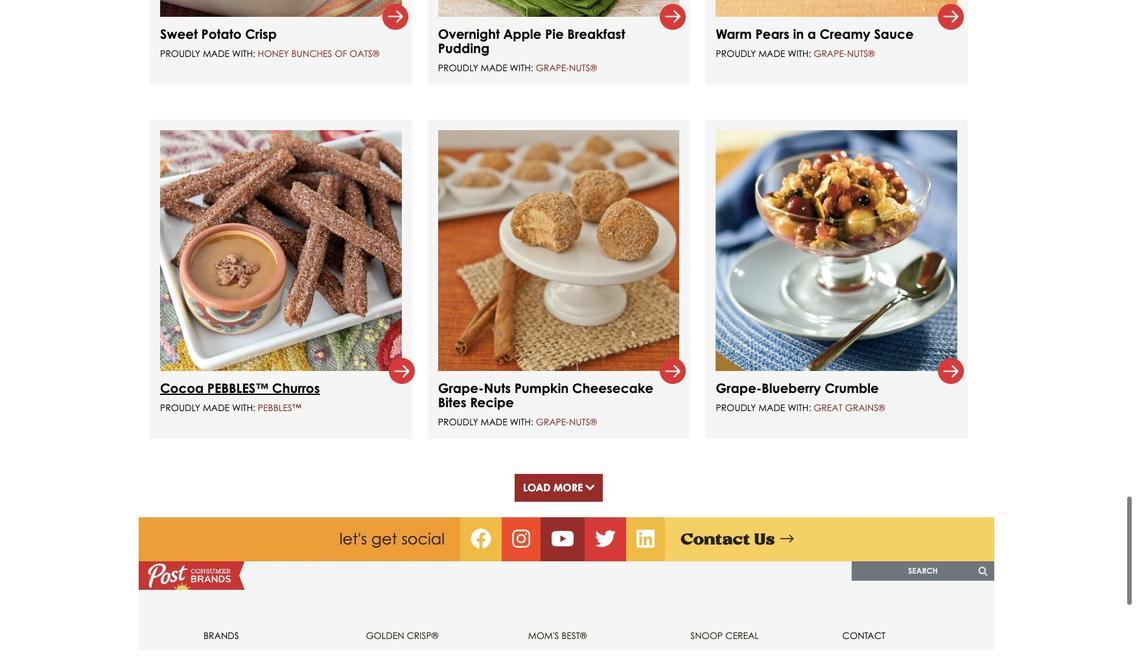 Task type: locate. For each thing, give the bounding box(es) containing it.
contact link
[[842, 631, 885, 642]]

made down recipe
[[481, 417, 507, 428]]

with: down in
[[788, 48, 811, 59]]

made down pudding
[[481, 62, 507, 73]]

made inside grape-nuts pumpkin cheesecake bites recipe proudly made with: grape-nuts®
[[481, 417, 507, 428]]

proudly
[[160, 48, 200, 59], [716, 48, 756, 59], [438, 62, 478, 73], [160, 403, 200, 414], [716, 403, 756, 414], [438, 417, 478, 428]]

0 vertical spatial grape-nuts® link
[[814, 48, 875, 59]]

grape nuts overnight apple pie breakfast pudding recipe image
[[438, 0, 679, 17]]

2 vertical spatial nuts®
[[569, 417, 597, 428]]

made down sweet potato crisp link
[[203, 48, 229, 59]]

1 horizontal spatial contact
[[842, 631, 885, 642]]

contact
[[681, 531, 750, 549], [842, 631, 885, 642]]

nuts® inside warm pears in a creamy sauce proudly made with: grape-nuts®
[[847, 48, 875, 59]]

0 vertical spatial nuts®
[[847, 48, 875, 59]]

cocoa
[[160, 381, 204, 397]]

warm pears in a creamy sauce proudly made with: grape-nuts®
[[716, 26, 914, 59]]

snoop
[[690, 631, 723, 642]]

pebbles™
[[207, 381, 268, 397], [258, 403, 301, 414]]

grape-nuts® link
[[814, 48, 875, 59], [536, 62, 597, 73], [536, 417, 597, 428]]

proudly down grape-blueberry crumble link
[[716, 403, 756, 414]]

proudly down warm
[[716, 48, 756, 59]]

breakfast
[[567, 26, 625, 42]]

grape nuts pumpkin cheesecake bites recipe image
[[438, 130, 679, 372]]

nuts® down breakfast
[[569, 62, 597, 73]]

Search text field
[[852, 562, 994, 582]]

with: down recipe
[[510, 417, 533, 428]]

contact us
[[681, 531, 775, 549]]

let's get social
[[339, 530, 445, 549]]

made down pears
[[759, 48, 785, 59]]

snoop cereal link
[[690, 631, 759, 642]]

best®
[[562, 631, 587, 642]]

1 vertical spatial grape-nuts® link
[[536, 62, 597, 73]]

1 vertical spatial contact
[[842, 631, 885, 642]]

crisp®
[[407, 631, 438, 642]]

nuts® inside grape-nuts pumpkin cheesecake bites recipe proudly made with: grape-nuts®
[[569, 417, 597, 428]]

with: down cocoa pebbles™ churros link
[[232, 403, 255, 414]]

proudly inside cocoa pebbles™ churros proudly made with: pebbles™
[[160, 403, 200, 414]]

cereal
[[725, 631, 759, 642]]

with: inside cocoa pebbles™ churros proudly made with: pebbles™
[[232, 403, 255, 414]]

grape-nuts® link down grape-nuts pumpkin cheesecake bites recipe link
[[536, 417, 597, 428]]

cocoa pebbles churros recipe image
[[160, 130, 402, 372]]

with: down 'overnight apple pie breakfast pudding' "link" in the top of the page
[[510, 62, 533, 73]]

2 vertical spatial grape-nuts® link
[[536, 417, 597, 428]]

grape-nuts® link down 'creamy'
[[814, 48, 875, 59]]

with: down grape-blueberry crumble link
[[788, 403, 811, 414]]

brands
[[204, 631, 239, 642]]

proudly inside grape-blueberry crumble proudly made with: great grains®
[[716, 403, 756, 414]]

nuts® down "cheesecake"
[[569, 417, 597, 428]]

1 vertical spatial nuts®
[[569, 62, 597, 73]]

made
[[203, 48, 229, 59], [759, 48, 785, 59], [481, 62, 507, 73], [203, 403, 229, 414], [759, 403, 785, 414], [481, 417, 507, 428]]

cheesecake
[[572, 381, 653, 397]]

pebbles™ down churros
[[258, 403, 301, 414]]

proudly down pudding
[[438, 62, 478, 73]]

0 vertical spatial contact
[[681, 531, 750, 549]]

golden crisp® link
[[366, 631, 438, 642]]

proudly inside sweet potato crisp proudly made with: honey bunches of oats®
[[160, 48, 200, 59]]

oats®
[[350, 48, 379, 59]]

nuts®
[[847, 48, 875, 59], [569, 62, 597, 73], [569, 417, 597, 428]]

load
[[523, 482, 551, 495]]

grape-nuts pumpkin cheesecake bites recipe link
[[438, 381, 653, 411]]

cocoa pebbles™ churros link
[[160, 381, 320, 397]]

grape-nuts® link down pie
[[536, 62, 597, 73]]

contact for contact us
[[681, 531, 750, 549]]

blueberry
[[762, 381, 821, 397]]

made down cocoa pebbles™ churros link
[[203, 403, 229, 414]]

made down blueberry
[[759, 403, 785, 414]]

grape-
[[814, 48, 847, 59], [536, 62, 569, 73], [438, 381, 484, 397], [716, 381, 762, 397], [536, 417, 569, 428]]

bites
[[438, 395, 466, 411]]

recipe
[[470, 395, 514, 411]]

contact us link
[[681, 531, 794, 549]]

proudly down the bites
[[438, 417, 478, 428]]

brands link
[[204, 631, 239, 642]]

proudly down cocoa
[[160, 403, 200, 414]]

with: inside grape-blueberry crumble proudly made with: great grains®
[[788, 403, 811, 414]]

nuts® inside overnight apple pie breakfast pudding proudly made with: grape-nuts®
[[569, 62, 597, 73]]

creamy
[[820, 26, 870, 42]]

pebbles™ up 'pebbles™' link in the left of the page
[[207, 381, 268, 397]]

golden crisp®
[[366, 631, 438, 642]]

pumpkin
[[514, 381, 569, 397]]

load more button
[[514, 475, 603, 503]]

sweet
[[160, 26, 198, 42]]

load more
[[523, 482, 583, 495]]

proudly down sweet
[[160, 48, 200, 59]]

with:
[[232, 48, 255, 59], [788, 48, 811, 59], [510, 62, 533, 73], [232, 403, 255, 414], [788, 403, 811, 414], [510, 417, 533, 428]]

with: inside overnight apple pie breakfast pudding proudly made with: grape-nuts®
[[510, 62, 533, 73]]

with: inside sweet potato crisp proudly made with: honey bunches of oats®
[[232, 48, 255, 59]]

nuts® down 'creamy'
[[847, 48, 875, 59]]

with: down crisp
[[232, 48, 255, 59]]

churros
[[272, 381, 320, 397]]

proudly inside overnight apple pie breakfast pudding proudly made with: grape-nuts®
[[438, 62, 478, 73]]

let's
[[339, 530, 367, 549]]

0 horizontal spatial contact
[[681, 531, 750, 549]]



Task type: vqa. For each thing, say whether or not it's contained in the screenshot.
Nuts® in the overnight apple pie breakfast pudding proudly made with: grape-nuts®
yes



Task type: describe. For each thing, give the bounding box(es) containing it.
honey bunches of oats sweet potato crisp recipe image
[[160, 0, 402, 17]]

pebbles™ link
[[258, 403, 301, 414]]

sweet potato crisp link
[[160, 26, 277, 42]]

made inside warm pears in a creamy sauce proudly made with: grape-nuts®
[[759, 48, 785, 59]]

sweet potato crisp proudly made with: honey bunches of oats®
[[160, 26, 379, 59]]

warm
[[716, 26, 752, 42]]

grape-nuts pumpkin cheesecake bites recipe proudly made with: grape-nuts®
[[438, 381, 653, 428]]

grape-nuts® link for breakfast
[[536, 62, 597, 73]]

nuts® for cheesecake
[[569, 417, 597, 428]]

get
[[371, 530, 397, 549]]

us
[[754, 531, 775, 549]]

great grains® link
[[814, 403, 885, 414]]

cocoa pebbles™ churros proudly made with: pebbles™
[[160, 381, 320, 414]]

made inside sweet potato crisp proudly made with: honey bunches of oats®
[[203, 48, 229, 59]]

made inside overnight apple pie breakfast pudding proudly made with: grape-nuts®
[[481, 62, 507, 73]]

overnight apple pie breakfast pudding proudly made with: grape-nuts®
[[438, 26, 625, 73]]

instagram image
[[512, 533, 530, 548]]

post consumer brands image
[[139, 562, 245, 591]]

more
[[553, 482, 583, 495]]

a
[[808, 26, 816, 42]]

social
[[401, 530, 445, 549]]

potato
[[201, 26, 242, 42]]

apple
[[503, 26, 541, 42]]

grains®
[[845, 403, 885, 414]]

overnight apple pie breakfast pudding link
[[438, 26, 625, 56]]

pie
[[545, 26, 564, 42]]

honey bunches of oats® link
[[258, 48, 379, 59]]

contact for contact link
[[842, 631, 885, 642]]

with: inside warm pears in a creamy sauce proudly made with: grape-nuts®
[[788, 48, 811, 59]]

bunches
[[291, 48, 332, 59]]

nuts® for a
[[847, 48, 875, 59]]

proudly inside warm pears in a creamy sauce proudly made with: grape-nuts®
[[716, 48, 756, 59]]

golden
[[366, 631, 404, 642]]

grape nuts grape crumble recipe image
[[716, 130, 957, 372]]

warm pears in a creamy sauce link
[[716, 26, 914, 42]]

mom's best®
[[528, 631, 587, 642]]

mom's
[[528, 631, 559, 642]]

proudly inside grape-nuts pumpkin cheesecake bites recipe proudly made with: grape-nuts®
[[438, 417, 478, 428]]

mom's best® link
[[528, 631, 587, 642]]

sauce
[[874, 26, 914, 42]]

grape nuts warm pears recipe image
[[716, 0, 957, 17]]

made inside cocoa pebbles™ churros proudly made with: pebbles™
[[203, 403, 229, 414]]

post consumer brands link
[[139, 562, 245, 591]]

long arrow right image
[[780, 532, 794, 548]]

great
[[814, 403, 842, 414]]

grape- inside warm pears in a creamy sauce proudly made with: grape-nuts®
[[814, 48, 847, 59]]

overnight
[[438, 26, 500, 42]]

nuts
[[484, 381, 511, 397]]

grape-blueberry crumble link
[[716, 381, 879, 397]]

0 vertical spatial pebbles™
[[207, 381, 268, 397]]

grape-blueberry crumble proudly made with: great grains®
[[716, 381, 885, 414]]

grape- inside overnight apple pie breakfast pudding proudly made with: grape-nuts®
[[536, 62, 569, 73]]

pears
[[755, 26, 789, 42]]

crisp
[[245, 26, 277, 42]]

1 vertical spatial pebbles™
[[258, 403, 301, 414]]

pudding
[[438, 40, 490, 56]]

grape- inside grape-blueberry crumble proudly made with: great grains®
[[716, 381, 762, 397]]

grape-nuts® link for a
[[814, 48, 875, 59]]

honey
[[258, 48, 289, 59]]

snoop cereal
[[690, 631, 759, 642]]

crumble
[[825, 381, 879, 397]]

made inside grape-blueberry crumble proudly made with: great grains®
[[759, 403, 785, 414]]

in
[[793, 26, 804, 42]]

with: inside grape-nuts pumpkin cheesecake bites recipe proudly made with: grape-nuts®
[[510, 417, 533, 428]]

linkedin image
[[636, 533, 655, 548]]

of
[[335, 48, 347, 59]]

grape-nuts® link for cheesecake
[[536, 417, 597, 428]]



